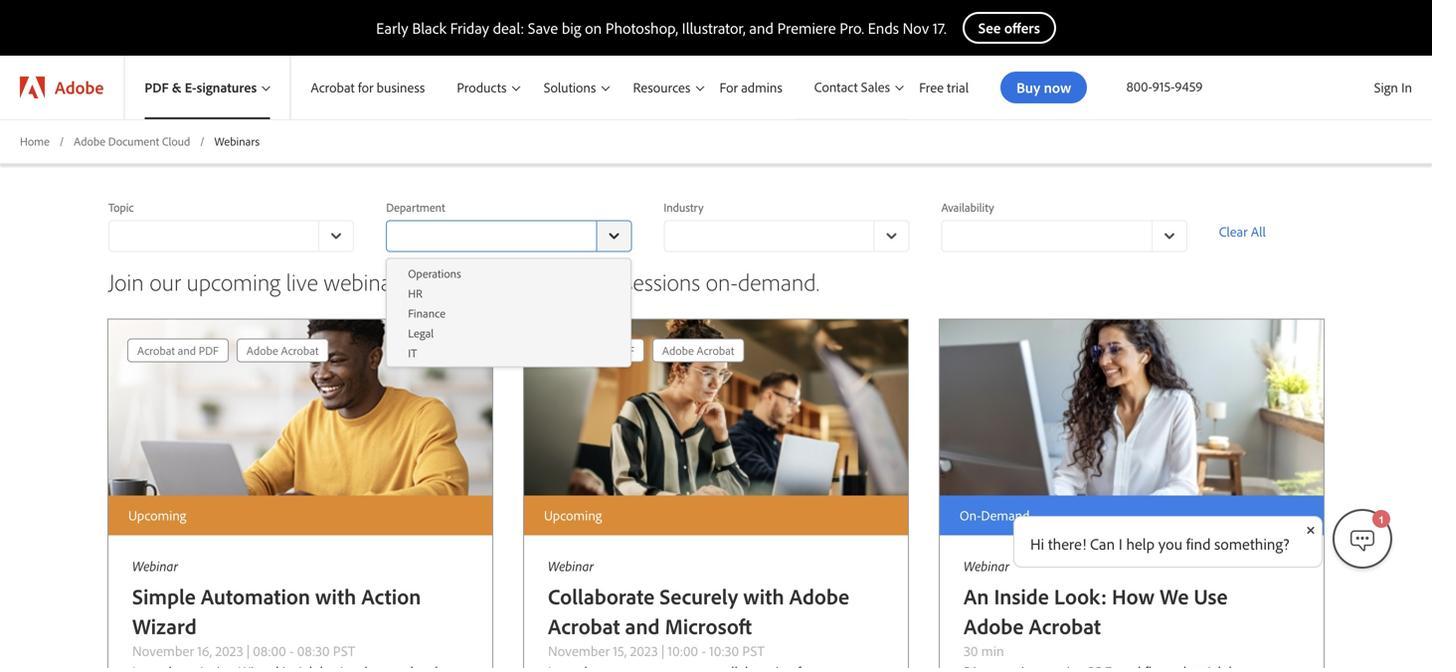 Task type: locate. For each thing, give the bounding box(es) containing it.
on-
[[960, 507, 982, 525]]

and inside webinar collaborate securely with adobe acrobat and microsoft november 15, 2023 | 10:00 - 10:30 pst
[[625, 613, 660, 641]]

2023 right 16,
[[215, 643, 243, 660]]

1 acrobat and pdf cell from the left
[[137, 340, 219, 362]]

with inside webinar collaborate securely with adobe acrobat and microsoft november 15, 2023 | 10:00 - 10:30 pst
[[744, 583, 785, 611]]

grid down sessions
[[539, 335, 749, 367]]

0 horizontal spatial pst
[[333, 643, 355, 660]]

2 adobe acrobat cell from the left
[[663, 340, 735, 362]]

none field for availability
[[942, 220, 1188, 252]]

we
[[1160, 583, 1190, 611]]

pdf down upcoming on the top left of the page
[[199, 343, 219, 358]]

acrobat and pdf cell for simple
[[137, 340, 219, 362]]

08:30
[[297, 643, 330, 660]]

acrobat down the collaborate
[[548, 613, 620, 641]]

| left 10:00
[[662, 643, 665, 660]]

upcoming up simple
[[128, 507, 186, 525]]

grid
[[123, 335, 333, 367], [539, 335, 749, 367]]

live
[[286, 267, 318, 297]]

Department text field
[[386, 220, 596, 252]]

and
[[750, 18, 774, 38], [178, 343, 196, 358], [594, 343, 612, 358], [625, 613, 660, 641]]

for admins
[[720, 79, 783, 96]]

grid for securely
[[539, 335, 749, 367]]

2 horizontal spatial webinar
[[964, 558, 1010, 575]]

2 adobe acrobat from the left
[[663, 343, 735, 358]]

0 horizontal spatial adobe acrobat cell
[[247, 340, 319, 362]]

none field up the watch
[[386, 220, 632, 252]]

1 grid from the left
[[123, 335, 333, 367]]

0 horizontal spatial grid
[[123, 335, 333, 367]]

0 horizontal spatial acrobat and pdf cell
[[137, 340, 219, 362]]

acrobat down recorded
[[553, 343, 591, 358]]

pdf
[[145, 79, 169, 96], [199, 343, 219, 358], [615, 343, 635, 358]]

webinar up the collaborate
[[548, 558, 594, 575]]

pdf for collaborate
[[615, 343, 635, 358]]

adobe acrobat cell down live
[[247, 340, 319, 362]]

with
[[315, 583, 357, 611], [744, 583, 785, 611]]

acrobat and pdf cell
[[137, 340, 219, 362], [553, 340, 635, 362]]

1 november from the left
[[132, 643, 194, 660]]

1 none field from the left
[[108, 220, 354, 252]]

november inside webinar collaborate securely with adobe acrobat and microsoft november 15, 2023 | 10:00 - 10:30 pst
[[548, 643, 610, 660]]

with up microsoft
[[744, 583, 785, 611]]

with left action on the bottom of the page
[[315, 583, 357, 611]]

pro.
[[840, 18, 865, 38]]

resources button
[[614, 56, 708, 119]]

2 grid from the left
[[539, 335, 749, 367]]

3 webinar from the left
[[964, 558, 1010, 575]]

november down wizard
[[132, 643, 194, 660]]

1 horizontal spatial -
[[702, 643, 706, 660]]

1 pst from the left
[[333, 643, 355, 660]]

1 horizontal spatial pdf
[[199, 343, 219, 358]]

2 webinar from the left
[[548, 558, 594, 575]]

3 none field from the left
[[664, 220, 910, 252]]

-
[[290, 643, 294, 660], [702, 643, 706, 660]]

2023 right 15,
[[630, 643, 659, 660]]

0 horizontal spatial adobe acrobat
[[247, 343, 319, 358]]

and up 15,
[[625, 613, 660, 641]]

webinar inside webinar collaborate securely with adobe acrobat and microsoft november 15, 2023 | 10:00 - 10:30 pst
[[548, 558, 594, 575]]

1 adobe acrobat cell from the left
[[247, 340, 319, 362]]

1 webinar from the left
[[132, 558, 178, 575]]

grid down upcoming on the top left of the page
[[123, 335, 333, 367]]

none field up upcoming on the top left of the page
[[108, 220, 354, 252]]

acrobat and pdf cell down the join
[[137, 340, 219, 362]]

none field for industry
[[664, 220, 910, 252]]

something?
[[1215, 534, 1290, 554]]

30
[[964, 643, 979, 660]]

1
[[1379, 515, 1385, 526]]

microsoft
[[665, 613, 752, 641]]

1 with from the left
[[315, 583, 357, 611]]

upcoming
[[128, 507, 186, 525], [544, 507, 602, 525]]

none field availability
[[942, 220, 1188, 252]]

0 horizontal spatial |
[[247, 643, 250, 660]]

watch
[[438, 267, 494, 297]]

2 with from the left
[[744, 583, 785, 611]]

home link
[[20, 133, 50, 150]]

acrobat left for
[[311, 79, 355, 96]]

home
[[20, 134, 50, 149]]

adobe acrobat for automation
[[247, 343, 319, 358]]

webinar up "an"
[[964, 558, 1010, 575]]

- left "08:30"
[[290, 643, 294, 660]]

|
[[247, 643, 250, 660], [662, 643, 665, 660]]

november left 15,
[[548, 643, 610, 660]]

min
[[982, 643, 1005, 660]]

9459
[[1175, 78, 1203, 95]]

acrobat down look:
[[1029, 613, 1102, 641]]

webinar an inside look: how we use adobe acrobat 30 min
[[964, 558, 1229, 660]]

0 horizontal spatial -
[[290, 643, 294, 660]]

adobe acrobat cell down on-
[[663, 340, 735, 362]]

adobe
[[55, 76, 104, 99], [74, 134, 106, 149], [247, 343, 278, 358], [663, 343, 694, 358], [790, 583, 850, 611], [964, 613, 1024, 641]]

2 pst from the left
[[743, 643, 765, 660]]

1 horizontal spatial with
[[744, 583, 785, 611]]

adobe document cloud link
[[74, 133, 190, 150]]

4 none field from the left
[[942, 220, 1188, 252]]

none field up demand.
[[664, 220, 910, 252]]

0 horizontal spatial acrobat and pdf
[[137, 343, 219, 358]]

operations hr finance legal it
[[408, 266, 461, 361]]

there!
[[1049, 534, 1087, 554]]

upcoming
[[187, 267, 281, 297]]

pdf down sessions
[[615, 343, 635, 358]]

sign in button
[[1371, 71, 1417, 104]]

2 none field from the left
[[386, 220, 632, 252]]

all
[[1252, 223, 1267, 240]]

clear all link
[[1220, 220, 1324, 244]]

acrobat and pdf down the join
[[137, 343, 219, 358]]

signatures
[[197, 79, 257, 96]]

on-
[[706, 267, 738, 297]]

pdf left the &
[[145, 79, 169, 96]]

our right the join
[[150, 267, 181, 297]]

2 acrobat and pdf cell from the left
[[553, 340, 635, 362]]

adobe acrobat down on-
[[663, 343, 735, 358]]

adobe acrobat cell for automation
[[247, 340, 319, 362]]

0 horizontal spatial november
[[132, 643, 194, 660]]

1 horizontal spatial 2023
[[630, 643, 659, 660]]

adobe acrobat cell
[[247, 340, 319, 362], [663, 340, 735, 362]]

big
[[562, 18, 582, 38]]

webinar inside webinar simple automation with action wizard november 16, 2023 | 08:00 - 08:30 pst
[[132, 558, 178, 575]]

None field
[[108, 220, 354, 252], [386, 220, 632, 252], [664, 220, 910, 252], [942, 220, 1188, 252]]

webinar for collaborate
[[548, 558, 594, 575]]

none field for topic
[[108, 220, 354, 252]]

1 button
[[1333, 509, 1393, 569]]

1 horizontal spatial pst
[[743, 643, 765, 660]]

1 horizontal spatial adobe acrobat
[[663, 343, 735, 358]]

sessions
[[625, 267, 701, 297]]

it
[[408, 346, 417, 361]]

2 | from the left
[[662, 643, 665, 660]]

november
[[132, 643, 194, 660], [548, 643, 610, 660]]

adobe acrobat for securely
[[663, 343, 735, 358]]

0 horizontal spatial our
[[150, 267, 181, 297]]

webinar for simple
[[132, 558, 178, 575]]

pdf inside dropdown button
[[145, 79, 169, 96]]

1 | from the left
[[247, 643, 250, 660]]

none field for department
[[386, 220, 632, 252]]

1 horizontal spatial adobe acrobat cell
[[663, 340, 735, 362]]

2 november from the left
[[548, 643, 610, 660]]

photoshop,
[[606, 18, 679, 38]]

none field down search webinars search box
[[942, 220, 1188, 252]]

1 horizontal spatial november
[[548, 643, 610, 660]]

pst
[[333, 643, 355, 660], [743, 643, 765, 660]]

upcoming up the collaborate
[[544, 507, 602, 525]]

acrobat inside webinar an inside look: how we use adobe acrobat 30 min
[[1029, 613, 1102, 641]]

how
[[1113, 583, 1155, 611]]

1 horizontal spatial acrobat and pdf cell
[[553, 340, 635, 362]]

pdf & e-signatures button
[[125, 56, 290, 119]]

acrobat
[[311, 79, 355, 96], [137, 343, 175, 358], [281, 343, 319, 358], [553, 343, 591, 358], [697, 343, 735, 358], [548, 613, 620, 641], [1029, 613, 1102, 641]]

1 - from the left
[[290, 643, 294, 660]]

acrobat and pdf cell for collaborate
[[553, 340, 635, 362]]

1 horizontal spatial upcoming
[[544, 507, 602, 525]]

2 horizontal spatial pdf
[[615, 343, 635, 358]]

webinar simple automation with action wizard november 16, 2023 | 08:00 - 08:30 pst
[[132, 558, 421, 660]]

pst right "08:30"
[[333, 643, 355, 660]]

1 2023 from the left
[[215, 643, 243, 660]]

2 2023 from the left
[[630, 643, 659, 660]]

securely
[[660, 583, 739, 611]]

0 horizontal spatial upcoming
[[128, 507, 186, 525]]

adobe acrobat down live
[[247, 343, 319, 358]]

join our upcoming live webinars or watch our recorded sessions on-demand. element
[[77, 304, 1356, 669]]

Availability text field
[[942, 220, 1152, 252]]

2 upcoming from the left
[[544, 507, 602, 525]]

2 - from the left
[[702, 643, 706, 660]]

acrobat and pdf cell down recorded
[[553, 340, 635, 362]]

simple
[[132, 583, 196, 611]]

0 horizontal spatial pdf
[[145, 79, 169, 96]]

adobe acrobat
[[247, 343, 319, 358], [663, 343, 735, 358]]

2 acrobat and pdf from the left
[[553, 343, 635, 358]]

grid for automation
[[123, 335, 333, 367]]

adobe inside webinar an inside look: how we use adobe acrobat 30 min
[[964, 613, 1024, 641]]

1 adobe acrobat from the left
[[247, 343, 319, 358]]

webinar for an
[[964, 558, 1010, 575]]

our down department field
[[499, 267, 531, 297]]

800-915-9459 link
[[1127, 78, 1203, 95]]

- inside webinar simple automation with action wizard november 16, 2023 | 08:00 - 08:30 pst
[[290, 643, 294, 660]]

with for action
[[315, 583, 357, 611]]

1 horizontal spatial grid
[[539, 335, 749, 367]]

0 horizontal spatial webinar
[[132, 558, 178, 575]]

solutions
[[544, 79, 596, 96]]

0 horizontal spatial with
[[315, 583, 357, 611]]

with for adobe
[[744, 583, 785, 611]]

Industry text field
[[664, 220, 874, 252]]

demand
[[982, 507, 1030, 525]]

2023
[[215, 643, 243, 660], [630, 643, 659, 660]]

1 horizontal spatial |
[[662, 643, 665, 660]]

webinar inside webinar an inside look: how we use adobe acrobat 30 min
[[964, 558, 1010, 575]]

list box
[[387, 263, 631, 363]]

800-915-9459
[[1127, 78, 1203, 95]]

1 horizontal spatial webinar
[[548, 558, 594, 575]]

1 upcoming from the left
[[128, 507, 186, 525]]

1 acrobat and pdf from the left
[[137, 343, 219, 358]]

| left 08:00
[[247, 643, 250, 660]]

november inside webinar simple automation with action wizard november 16, 2023 | 08:00 - 08:30 pst
[[132, 643, 194, 660]]

contact sales
[[815, 78, 891, 96]]

with inside webinar simple automation with action wizard november 16, 2023 | 08:00 - 08:30 pst
[[315, 583, 357, 611]]

acrobat and pdf down recorded
[[553, 343, 635, 358]]

1 horizontal spatial acrobat and pdf
[[553, 343, 635, 358]]

10:00
[[668, 643, 699, 660]]

1 our from the left
[[150, 267, 181, 297]]

webinar
[[132, 558, 178, 575], [548, 558, 594, 575], [964, 558, 1010, 575]]

webinar up simple
[[132, 558, 178, 575]]

pst right 10:30
[[743, 643, 765, 660]]

1 horizontal spatial our
[[499, 267, 531, 297]]

- left 10:30
[[702, 643, 706, 660]]

hi there! can i help you find something?
[[1031, 534, 1290, 554]]

0 horizontal spatial 2023
[[215, 643, 243, 660]]



Task type: vqa. For each thing, say whether or not it's contained in the screenshot.
for business in the top of the page
no



Task type: describe. For each thing, give the bounding box(es) containing it.
finance
[[408, 306, 446, 321]]

contact sales button
[[795, 56, 908, 119]]

acrobat down on-
[[697, 343, 735, 358]]

action
[[362, 583, 421, 611]]

illustrator,
[[682, 18, 746, 38]]

an
[[964, 583, 990, 611]]

hr
[[408, 286, 423, 301]]

products
[[457, 79, 507, 96]]

16,
[[197, 643, 212, 660]]

collaborate
[[548, 583, 655, 611]]

upcoming for simple
[[128, 507, 186, 525]]

on
[[585, 18, 602, 38]]

webinar collaborate securely with adobe acrobat and microsoft november 15, 2023 | 10:00 - 10:30 pst
[[548, 558, 850, 660]]

you
[[1159, 534, 1183, 554]]

contact
[[815, 78, 858, 96]]

clear
[[1220, 223, 1248, 240]]

simple automation with action wizard image
[[108, 320, 493, 496]]

clear all
[[1220, 223, 1267, 240]]

acrobat inside webinar collaborate securely with adobe acrobat and microsoft november 15, 2023 | 10:00 - 10:30 pst
[[548, 613, 620, 641]]

and down upcoming on the top left of the page
[[178, 343, 196, 358]]

can
[[1091, 534, 1116, 554]]

business
[[377, 79, 425, 96]]

&
[[172, 79, 182, 96]]

800-
[[1127, 78, 1153, 95]]

adobe inside webinar collaborate securely with adobe acrobat and microsoft november 15, 2023 | 10:00 - 10:30 pst
[[790, 583, 850, 611]]

sign
[[1375, 79, 1399, 96]]

acrobat and pdf for collaborate
[[553, 343, 635, 358]]

| inside webinar simple automation with action wizard november 16, 2023 | 08:00 - 08:30 pst
[[247, 643, 250, 660]]

upcoming for collaborate
[[544, 507, 602, 525]]

none field topic
[[108, 220, 354, 252]]

15,
[[613, 643, 627, 660]]

pdf & e-signatures
[[145, 79, 257, 96]]

friday
[[450, 18, 489, 38]]

2 our from the left
[[499, 267, 531, 297]]

hi
[[1031, 534, 1045, 554]]

cloud
[[162, 134, 190, 149]]

trial
[[948, 79, 969, 96]]

webinars
[[324, 267, 408, 297]]

- inside webinar collaborate securely with adobe acrobat and microsoft november 15, 2023 | 10:00 - 10:30 pst
[[702, 643, 706, 660]]

for
[[720, 79, 738, 96]]

and left premiere
[[750, 18, 774, 38]]

in
[[1402, 79, 1413, 96]]

filters link
[[108, 144, 166, 168]]

demand.
[[738, 267, 820, 297]]

early
[[376, 18, 409, 38]]

help
[[1127, 534, 1155, 554]]

ends
[[868, 18, 899, 38]]

topic
[[108, 200, 134, 215]]

premiere
[[778, 18, 836, 38]]

filters
[[108, 147, 143, 164]]

adobe link
[[0, 56, 124, 119]]

pdf for simple
[[199, 343, 219, 358]]

acrobat down live
[[281, 343, 319, 358]]

free
[[920, 79, 944, 96]]

filters element
[[108, 196, 1324, 268]]

sales
[[862, 78, 891, 96]]

legal
[[408, 326, 434, 341]]

availability
[[942, 200, 995, 215]]

17.
[[933, 18, 947, 38]]

none field department
[[386, 220, 632, 252]]

free trial link
[[908, 56, 981, 119]]

none field industry
[[664, 220, 910, 252]]

pst inside webinar simple automation with action wizard november 16, 2023 | 08:00 - 08:30 pst
[[333, 643, 355, 660]]

i
[[1119, 534, 1123, 554]]

department
[[386, 200, 445, 215]]

list box containing operations
[[387, 263, 631, 363]]

look:
[[1055, 583, 1108, 611]]

for admins link
[[708, 56, 795, 119]]

adobe document cloud
[[74, 134, 190, 149]]

acrobat for business
[[311, 79, 425, 96]]

inside
[[995, 583, 1050, 611]]

on-demand
[[960, 507, 1030, 525]]

admins
[[742, 79, 783, 96]]

resources
[[633, 79, 691, 96]]

solutions button
[[524, 56, 614, 119]]

document
[[108, 134, 159, 149]]

adobe acrobat cell for securely
[[663, 340, 735, 362]]

free trial
[[920, 79, 969, 96]]

industry
[[664, 200, 704, 215]]

sign in
[[1375, 79, 1413, 96]]

join
[[108, 267, 144, 297]]

webinars
[[214, 134, 260, 149]]

08:00
[[253, 643, 286, 660]]

915-
[[1153, 78, 1175, 95]]

automation
[[201, 583, 310, 611]]

| inside webinar collaborate securely with adobe acrobat and microsoft november 15, 2023 | 10:00 - 10:30 pst
[[662, 643, 665, 660]]

wizard
[[132, 613, 197, 641]]

nov
[[903, 18, 930, 38]]

pst inside webinar collaborate securely with adobe acrobat and microsoft november 15, 2023 | 10:00 - 10:30 pst
[[743, 643, 765, 660]]

save
[[528, 18, 558, 38]]

recorded
[[536, 267, 619, 297]]

Search Webinars search field
[[827, 132, 1324, 164]]

an inside look: how we use adobe acrobat image
[[940, 320, 1324, 496]]

2023 inside webinar collaborate securely with adobe acrobat and microsoft november 15, 2023 | 10:00 - 10:30 pst
[[630, 643, 659, 660]]

and down recorded
[[594, 343, 612, 358]]

for
[[358, 79, 374, 96]]

acrobat and pdf for simple
[[137, 343, 219, 358]]

2023 inside webinar simple automation with action wizard november 16, 2023 | 08:00 - 08:30 pst
[[215, 643, 243, 660]]

Topic text field
[[108, 220, 319, 252]]

join our upcoming live webinars or watch our recorded sessions on-demand.
[[108, 267, 820, 297]]

find
[[1187, 534, 1211, 554]]

acrobat down the join
[[137, 343, 175, 358]]

early black friday deal: save big on photoshop, illustrator, and premiere pro. ends nov 17.
[[376, 18, 947, 38]]

collaborate securely with adobe acrobat and microsoft image
[[524, 320, 909, 496]]

10:30
[[710, 643, 739, 660]]

use
[[1195, 583, 1229, 611]]

deal:
[[493, 18, 524, 38]]

e-
[[185, 79, 197, 96]]



